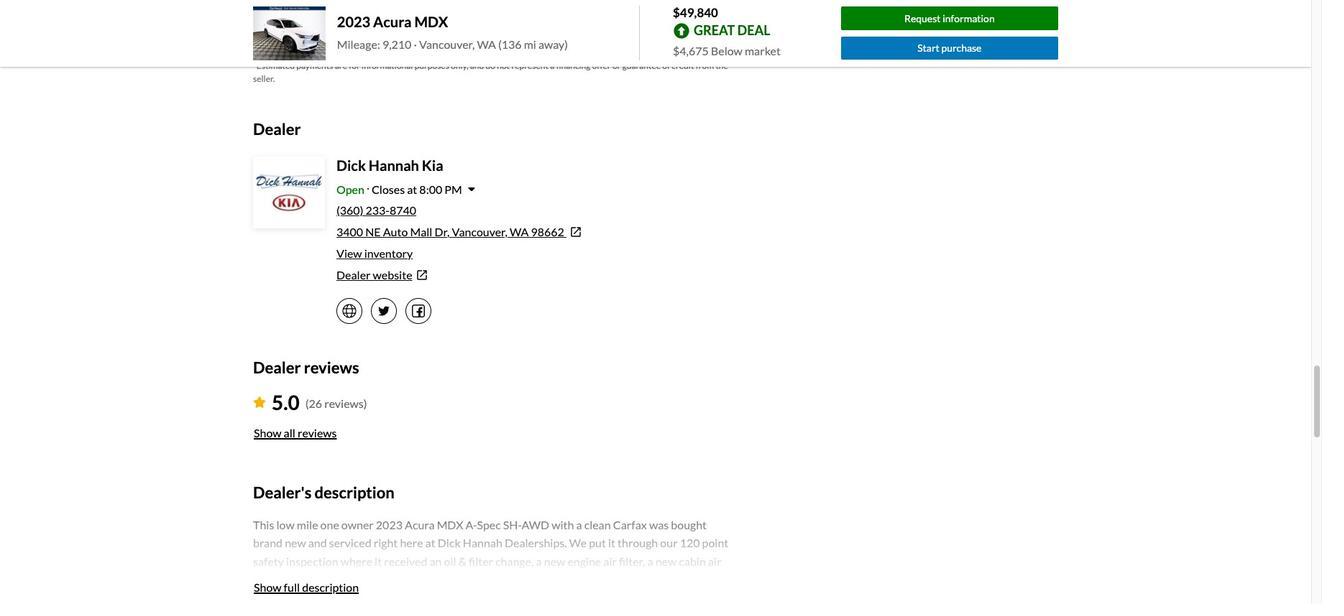 Task type: describe. For each thing, give the bounding box(es) containing it.
seller.
[[253, 74, 275, 85]]

right
[[374, 537, 398, 550]]

financing inside view financing options button
[[552, 18, 598, 32]]

mdx inside the this low mile one owner 2023 acura mdx a-spec sh-awd with a clean carfax was bought brand new and serviced right here at dick hannah dealerships. we put it through our 120 point safety inspection where it received an oil & filter change, a new engine air filter, a new cabin air filter, new wiper blades and a complete detail.*  no tax to oregon buyers.*  feel at ease with dick hannah's peace of mind program which includes a 5 day exchange, 12 month 12,000 mile
[[437, 518, 464, 532]]

of inside "*estimated payments are for informational purposes only, and do not represent a financing offer or guarantee of credit from the seller."
[[663, 61, 671, 72]]

the
[[716, 61, 729, 72]]

1 vertical spatial at
[[426, 537, 436, 550]]

mdx inside 2023 acura mdx mileage: 9,210 · vancouver, wa (136 mi away)
[[415, 13, 448, 30]]

5
[[506, 592, 512, 605]]

peace
[[302, 592, 332, 605]]

reviews inside button
[[298, 427, 337, 440]]

0 horizontal spatial dick
[[337, 157, 366, 174]]

view for view inventory
[[337, 247, 362, 260]]

represent
[[512, 61, 549, 72]]

1 horizontal spatial start purchase
[[918, 42, 982, 54]]

here
[[400, 537, 423, 550]]

(136
[[498, 38, 522, 51]]

deal
[[738, 22, 771, 38]]

kia
[[422, 157, 444, 174]]

dick hannah kia link
[[337, 157, 444, 174]]

dealer website link
[[337, 267, 737, 284]]

full
[[284, 581, 300, 595]]

2023 acura mdx image
[[253, 6, 326, 61]]

informational
[[362, 61, 413, 72]]

new down the low at the bottom left
[[285, 537, 306, 550]]

day
[[514, 592, 535, 605]]

pm
[[445, 183, 462, 196]]

brand
[[253, 537, 283, 550]]

$49,840
[[673, 5, 719, 20]]

purposes
[[415, 61, 449, 72]]

tax
[[503, 574, 519, 587]]

(26
[[306, 397, 322, 411]]

2023 inside 2023 acura mdx mileage: 9,210 · vancouver, wa (136 mi away)
[[337, 13, 371, 30]]

and inside "*estimated payments are for informational purposes only, and do not represent a financing offer or guarantee of credit from the seller."
[[470, 61, 484, 72]]

low
[[277, 518, 295, 532]]

buyers.*
[[575, 574, 615, 587]]

view financing options
[[524, 18, 638, 32]]

(360) 233-8740
[[337, 203, 417, 217]]

2023 inside the this low mile one owner 2023 acura mdx a-spec sh-awd with a clean carfax was bought brand new and serviced right here at dick hannah dealerships. we put it through our 120 point safety inspection where it received an oil & filter change, a new engine air filter, a new cabin air filter, new wiper blades and a complete detail.*  no tax to oregon buyers.*  feel at ease with dick hannah's peace of mind program which includes a 5 day exchange, 12 month 12,000 mile
[[376, 518, 403, 532]]

serviced
[[329, 537, 372, 550]]

or
[[613, 61, 621, 72]]

mind
[[347, 592, 373, 605]]

safety
[[253, 555, 284, 569]]

0 vertical spatial start purchase
[[372, 18, 445, 32]]

a down through at left bottom
[[648, 555, 654, 569]]

show for dealer
[[254, 427, 282, 440]]

12
[[590, 592, 603, 605]]

complete
[[400, 574, 447, 587]]

3400 ne auto mall dr , vancouver, wa 98662
[[337, 225, 565, 239]]

are
[[335, 61, 347, 72]]

120
[[680, 537, 700, 550]]

bought
[[671, 518, 707, 532]]

website
[[373, 268, 413, 282]]

dr
[[435, 225, 447, 239]]

new up hannah's at the bottom left of page
[[282, 574, 303, 587]]

mileage:
[[337, 38, 380, 51]]

was
[[650, 518, 669, 532]]

view inventory link
[[337, 247, 413, 260]]

star image
[[253, 397, 266, 409]]

a left the '5'
[[497, 592, 503, 605]]

for
[[349, 61, 360, 72]]

new up ease
[[656, 555, 677, 569]]

auto
[[383, 225, 408, 239]]

acura inside the this low mile one owner 2023 acura mdx a-spec sh-awd with a clean carfax was bought brand new and serviced right here at dick hannah dealerships. we put it through our 120 point safety inspection where it received an oil & filter change, a new engine air filter, a new cabin air filter, new wiper blades and a complete detail.*  no tax to oregon buyers.*  feel at ease with dick hannah's peace of mind program which includes a 5 day exchange, 12 month 12,000 mile
[[405, 518, 435, 532]]

reviews)
[[325, 397, 367, 411]]

0 horizontal spatial with
[[552, 518, 574, 532]]

our
[[661, 537, 678, 550]]

$4,675 below market
[[673, 44, 781, 57]]

financing inside "*estimated payments are for informational purposes only, and do not represent a financing offer or guarantee of credit from the seller."
[[557, 61, 591, 72]]

through
[[618, 537, 658, 550]]

0 horizontal spatial start purchase button
[[331, 8, 486, 43]]

owner
[[342, 518, 374, 532]]

no
[[485, 574, 501, 587]]

12,000
[[641, 592, 677, 605]]

month
[[605, 592, 639, 605]]

exchange,
[[537, 592, 587, 605]]

inspection
[[286, 555, 339, 569]]

1 horizontal spatial start
[[918, 42, 940, 54]]

1 horizontal spatial start purchase button
[[841, 37, 1059, 60]]

ne
[[366, 225, 381, 239]]

dealerships.
[[505, 537, 567, 550]]

0 horizontal spatial hannah
[[369, 157, 419, 174]]

mall
[[410, 225, 433, 239]]

we
[[569, 537, 587, 550]]

8:00
[[420, 183, 443, 196]]

ease
[[652, 574, 675, 587]]

(360)
[[337, 203, 364, 217]]

233-
[[366, 203, 390, 217]]

all
[[284, 427, 296, 440]]

view financing options button
[[504, 8, 659, 43]]

show full description button
[[253, 572, 360, 604]]

0 vertical spatial description
[[315, 484, 395, 503]]

this low mile one owner 2023 acura mdx a-spec sh-awd with a clean carfax was bought brand new and serviced right here at dick hannah dealerships. we put it through our 120 point safety inspection where it received an oil & filter change, a new engine air filter, a new cabin air filter, new wiper blades and a complete detail.*  no tax to oregon buyers.*  feel at ease with dick hannah's peace of mind program which includes a 5 day exchange, 12 month 12,000 mile 
[[253, 518, 732, 605]]

cabin
[[679, 555, 706, 569]]

dealer for dealer website
[[337, 268, 371, 282]]

1 horizontal spatial dick
[[438, 537, 461, 550]]

includes
[[454, 592, 495, 605]]

received
[[384, 555, 428, 569]]

2 vertical spatial at
[[640, 574, 650, 587]]

only,
[[451, 61, 469, 72]]

view for view financing options
[[524, 18, 550, 32]]

0 vertical spatial filter,
[[619, 555, 646, 569]]

sh-
[[503, 518, 522, 532]]

closes
[[372, 183, 405, 196]]



Task type: locate. For each thing, give the bounding box(es) containing it.
wa for auto
[[510, 225, 529, 239]]

1 horizontal spatial and
[[371, 574, 390, 587]]

dick up 'oil'
[[438, 537, 461, 550]]

show full description
[[254, 581, 359, 595]]

1 horizontal spatial it
[[609, 537, 616, 550]]

1 horizontal spatial of
[[663, 61, 671, 72]]

1 vertical spatial it
[[375, 555, 382, 569]]

put
[[589, 537, 606, 550]]

view up mi
[[524, 18, 550, 32]]

which
[[422, 592, 452, 605]]

1 horizontal spatial with
[[678, 574, 700, 587]]

it down the right at the bottom left
[[375, 555, 382, 569]]

3400
[[337, 225, 363, 239]]

wa for mdx
[[477, 38, 496, 51]]

0 vertical spatial purchase
[[399, 18, 445, 32]]

purchase up ·
[[399, 18, 445, 32]]

,
[[447, 225, 450, 239]]

an
[[430, 555, 442, 569]]

dealer
[[253, 120, 301, 139], [337, 268, 371, 282], [253, 358, 301, 378]]

0 vertical spatial at
[[407, 183, 417, 196]]

away)
[[539, 38, 568, 51]]

hannah's
[[253, 592, 300, 605]]

98662
[[531, 225, 565, 239]]

wiper
[[305, 574, 334, 587]]

start purchase up ·
[[372, 18, 445, 32]]

dealer reviews
[[253, 358, 359, 378]]

financing left 'offer'
[[557, 61, 591, 72]]

purchase down information on the right top of the page
[[942, 42, 982, 54]]

a
[[550, 61, 555, 72], [577, 518, 582, 532], [536, 555, 542, 569], [648, 555, 654, 569], [392, 574, 398, 587], [497, 592, 503, 605]]

dealer for dealer reviews
[[253, 358, 301, 378]]

of left credit
[[663, 61, 671, 72]]

acura inside 2023 acura mdx mileage: 9,210 · vancouver, wa (136 mi away)
[[373, 13, 412, 30]]

0 horizontal spatial air
[[604, 555, 617, 569]]

open
[[337, 183, 365, 196]]

0 vertical spatial with
[[552, 518, 574, 532]]

mdx left a-
[[437, 518, 464, 532]]

dick hannah kia image
[[255, 158, 324, 227]]

oil
[[444, 555, 457, 569]]

a up program
[[392, 574, 398, 587]]

1 horizontal spatial view
[[524, 18, 550, 32]]

0 vertical spatial financing
[[552, 18, 598, 32]]

0 vertical spatial hannah
[[369, 157, 419, 174]]

0 horizontal spatial and
[[308, 537, 327, 550]]

financing
[[552, 18, 598, 32], [557, 61, 591, 72]]

clean
[[585, 518, 611, 532]]

1 vertical spatial purchase
[[942, 42, 982, 54]]

view inventory
[[337, 247, 413, 260]]

hannah up filter
[[463, 537, 503, 550]]

hannah inside the this low mile one owner 2023 acura mdx a-spec sh-awd with a clean carfax was bought brand new and serviced right here at dick hannah dealerships. we put it through our 120 point safety inspection where it received an oil & filter change, a new engine air filter, a new cabin air filter, new wiper blades and a complete detail.*  no tax to oregon buyers.*  feel at ease with dick hannah's peace of mind program which includes a 5 day exchange, 12 month 12,000 mile
[[463, 537, 503, 550]]

reviews right all
[[298, 427, 337, 440]]

1 horizontal spatial hannah
[[463, 537, 503, 550]]

a down away)
[[550, 61, 555, 72]]

a inside "*estimated payments are for informational purposes only, and do not represent a financing offer or guarantee of credit from the seller."
[[550, 61, 555, 72]]

1 vertical spatial start
[[918, 42, 940, 54]]

at left 8:00
[[407, 183, 417, 196]]

1 vertical spatial 2023
[[376, 518, 403, 532]]

2 show from the top
[[254, 581, 282, 595]]

0 vertical spatial show
[[254, 427, 282, 440]]

1 horizontal spatial at
[[426, 537, 436, 550]]

dealer's
[[253, 484, 312, 503]]

1 vertical spatial vancouver,
[[452, 225, 508, 239]]

engine
[[568, 555, 602, 569]]

view down 3400
[[337, 247, 362, 260]]

a left the 'clean'
[[577, 518, 582, 532]]

0 horizontal spatial filter,
[[253, 574, 279, 587]]

mile
[[679, 592, 702, 605]]

show for dealer's
[[254, 581, 282, 595]]

acura
[[373, 13, 412, 30], [405, 518, 435, 532]]

mile
[[297, 518, 318, 532]]

0 vertical spatial reviews
[[304, 358, 359, 378]]

acura up 9,210
[[373, 13, 412, 30]]

2023 up the right at the bottom left
[[376, 518, 403, 532]]

0 horizontal spatial 2023
[[337, 13, 371, 30]]

wa inside 2023 acura mdx mileage: 9,210 · vancouver, wa (136 mi away)
[[477, 38, 496, 51]]

with up we
[[552, 518, 574, 532]]

0 vertical spatial of
[[663, 61, 671, 72]]

and left the do
[[470, 61, 484, 72]]

show left full
[[254, 581, 282, 595]]

0 vertical spatial acura
[[373, 13, 412, 30]]

vancouver, for auto
[[452, 225, 508, 239]]

dick up open
[[337, 157, 366, 174]]

2 vertical spatial dealer
[[253, 358, 301, 378]]

detail.*
[[449, 574, 483, 587]]

it right put
[[609, 537, 616, 550]]

1 vertical spatial and
[[308, 537, 327, 550]]

2023 up mileage:
[[337, 13, 371, 30]]

air down put
[[604, 555, 617, 569]]

awd
[[522, 518, 550, 532]]

caret down image
[[468, 184, 475, 195]]

vancouver,
[[419, 38, 475, 51], [452, 225, 508, 239]]

0 horizontal spatial purchase
[[399, 18, 445, 32]]

reviews up 5.0 (26 reviews)
[[304, 358, 359, 378]]

1 horizontal spatial filter,
[[619, 555, 646, 569]]

0 vertical spatial wa
[[477, 38, 496, 51]]

1 horizontal spatial purchase
[[942, 42, 982, 54]]

vancouver, right ,
[[452, 225, 508, 239]]

description inside button
[[302, 581, 359, 595]]

·
[[414, 38, 417, 51]]

carfax
[[613, 518, 647, 532]]

mdx
[[415, 13, 448, 30], [437, 518, 464, 532]]

start purchase button down request information button
[[841, 37, 1059, 60]]

dealer's description
[[253, 484, 395, 503]]

1 vertical spatial dick
[[438, 537, 461, 550]]

vancouver, up only,
[[419, 38, 475, 51]]

0 vertical spatial mdx
[[415, 13, 448, 30]]

financing up away)
[[552, 18, 598, 32]]

1 vertical spatial filter,
[[253, 574, 279, 587]]

mi
[[524, 38, 537, 51]]

0 horizontal spatial view
[[337, 247, 362, 260]]

1 vertical spatial of
[[335, 592, 345, 605]]

1 vertical spatial with
[[678, 574, 700, 587]]

at right here
[[426, 537, 436, 550]]

2 air from the left
[[709, 555, 722, 569]]

0 vertical spatial start
[[372, 18, 397, 32]]

credit
[[672, 61, 694, 72]]

1 horizontal spatial wa
[[510, 225, 529, 239]]

view inside button
[[524, 18, 550, 32]]

dealer down view inventory at the left top of the page
[[337, 268, 371, 282]]

1 vertical spatial description
[[302, 581, 359, 595]]

2 vertical spatial dick
[[702, 574, 725, 587]]

mdx up ·
[[415, 13, 448, 30]]

0 vertical spatial dealer
[[253, 120, 301, 139]]

information
[[943, 12, 995, 24]]

0 horizontal spatial wa
[[477, 38, 496, 51]]

not
[[497, 61, 510, 72]]

2 horizontal spatial at
[[640, 574, 650, 587]]

new
[[285, 537, 306, 550], [544, 555, 566, 569], [656, 555, 677, 569], [282, 574, 303, 587]]

show all reviews
[[254, 427, 337, 440]]

2023 acura mdx mileage: 9,210 · vancouver, wa (136 mi away)
[[337, 13, 568, 51]]

dealer up 5.0
[[253, 358, 301, 378]]

of inside the this low mile one owner 2023 acura mdx a-spec sh-awd with a clean carfax was bought brand new and serviced right here at dick hannah dealerships. we put it through our 120 point safety inspection where it received an oil & filter change, a new engine air filter, a new cabin air filter, new wiper blades and a complete detail.*  no tax to oregon buyers.*  feel at ease with dick hannah's peace of mind program which includes a 5 day exchange, 12 month 12,000 mile
[[335, 592, 345, 605]]

wa up the do
[[477, 38, 496, 51]]

*estimated payments are for informational purposes only, and do not represent a financing offer or guarantee of credit from the seller.
[[253, 61, 729, 85]]

wa
[[477, 38, 496, 51], [510, 225, 529, 239]]

start purchase down request information button
[[918, 42, 982, 54]]

dealer website
[[337, 268, 413, 282]]

options
[[600, 18, 638, 32]]

vancouver, inside 2023 acura mdx mileage: 9,210 · vancouver, wa (136 mi away)
[[419, 38, 475, 51]]

hannah up the open closes at 8:00 pm
[[369, 157, 419, 174]]

filter
[[469, 555, 494, 569]]

wa left 98662
[[510, 225, 529, 239]]

inventory
[[365, 247, 413, 260]]

offer
[[593, 61, 611, 72]]

1 vertical spatial wa
[[510, 225, 529, 239]]

0 horizontal spatial at
[[407, 183, 417, 196]]

start up 9,210
[[372, 18, 397, 32]]

0 horizontal spatial start purchase
[[372, 18, 445, 32]]

0 vertical spatial and
[[470, 61, 484, 72]]

of left mind
[[335, 592, 345, 605]]

and up 'inspection'
[[308, 537, 327, 550]]

from
[[696, 61, 714, 72]]

1 vertical spatial start purchase
[[918, 42, 982, 54]]

1 horizontal spatial 2023
[[376, 518, 403, 532]]

vancouver, for mdx
[[419, 38, 475, 51]]

description
[[315, 484, 395, 503], [302, 581, 359, 595]]

with up mile
[[678, 574, 700, 587]]

0 horizontal spatial it
[[375, 555, 382, 569]]

and up program
[[371, 574, 390, 587]]

great
[[694, 22, 735, 38]]

of
[[663, 61, 671, 72], [335, 592, 345, 605]]

1 vertical spatial hannah
[[463, 537, 503, 550]]

start purchase button up informational
[[331, 8, 486, 43]]

0 horizontal spatial start
[[372, 18, 397, 32]]

1 vertical spatial view
[[337, 247, 362, 260]]

payments
[[297, 61, 333, 72]]

5.0 (26 reviews)
[[272, 391, 367, 415]]

at right feel
[[640, 574, 650, 587]]

purchase
[[399, 18, 445, 32], [942, 42, 982, 54]]

start down request
[[918, 42, 940, 54]]

0 vertical spatial it
[[609, 537, 616, 550]]

filter, up feel
[[619, 555, 646, 569]]

filter, down the safety
[[253, 574, 279, 587]]

new up the 'oregon'
[[544, 555, 566, 569]]

2 vertical spatial and
[[371, 574, 390, 587]]

feel
[[617, 574, 638, 587]]

a down dealerships.
[[536, 555, 542, 569]]

1 vertical spatial show
[[254, 581, 282, 595]]

1 vertical spatial mdx
[[437, 518, 464, 532]]

0 vertical spatial dick
[[337, 157, 366, 174]]

start purchase button
[[331, 8, 486, 43], [841, 37, 1059, 60]]

show left all
[[254, 427, 282, 440]]

reviews
[[304, 358, 359, 378], [298, 427, 337, 440]]

1 vertical spatial financing
[[557, 61, 591, 72]]

request information
[[905, 12, 995, 24]]

*estimated
[[253, 61, 295, 72]]

0 vertical spatial view
[[524, 18, 550, 32]]

great deal
[[694, 22, 771, 38]]

2 horizontal spatial dick
[[702, 574, 725, 587]]

acura up here
[[405, 518, 435, 532]]

0 vertical spatial vancouver,
[[419, 38, 475, 51]]

1 horizontal spatial air
[[709, 555, 722, 569]]

0 horizontal spatial of
[[335, 592, 345, 605]]

1 vertical spatial dealer
[[337, 268, 371, 282]]

dealer down seller.
[[253, 120, 301, 139]]

1 vertical spatial reviews
[[298, 427, 337, 440]]

2 horizontal spatial and
[[470, 61, 484, 72]]

start purchase
[[372, 18, 445, 32], [918, 42, 982, 54]]

start
[[372, 18, 397, 32], [918, 42, 940, 54]]

1 vertical spatial acura
[[405, 518, 435, 532]]

air down 'point'
[[709, 555, 722, 569]]

to
[[521, 574, 532, 587]]

dick hannah kia
[[337, 157, 444, 174]]

show all reviews button
[[253, 418, 338, 450]]

$4,675
[[673, 44, 709, 57]]

air
[[604, 555, 617, 569], [709, 555, 722, 569]]

0 vertical spatial 2023
[[337, 13, 371, 30]]

dick down 'cabin'
[[702, 574, 725, 587]]

1 show from the top
[[254, 427, 282, 440]]

blades
[[336, 574, 369, 587]]

open closes at 8:00 pm
[[337, 183, 462, 196]]

1 air from the left
[[604, 555, 617, 569]]

dealer for dealer
[[253, 120, 301, 139]]



Task type: vqa. For each thing, say whether or not it's contained in the screenshot.
the bottommost vehicles
no



